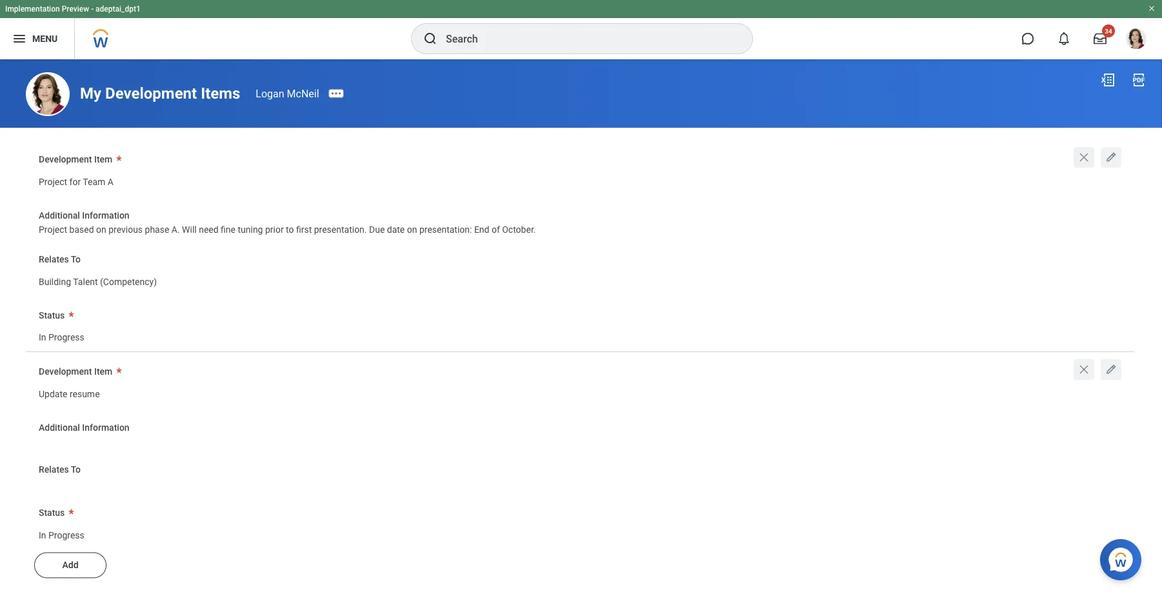 Task type: vqa. For each thing, say whether or not it's contained in the screenshot.
Project for Team A item
yes



Task type: describe. For each thing, give the bounding box(es) containing it.
add
[[62, 560, 78, 571]]

status for update resume
[[39, 508, 65, 519]]

implementation preview -   adeptai_dpt1
[[5, 5, 141, 14]]

update
[[39, 389, 67, 400]]

will
[[182, 225, 197, 235]]

0 vertical spatial development
[[105, 84, 197, 102]]

information for additional information project based on previous phase a. will need fine tuning prior to first presentation. due date on presentation: end of october.
[[82, 210, 130, 221]]

menu
[[32, 33, 58, 44]]

development item for for
[[39, 154, 113, 165]]

34
[[1106, 27, 1113, 35]]

prior
[[265, 225, 284, 235]]

implementation
[[5, 5, 60, 14]]

a
[[108, 177, 114, 187]]

of
[[492, 225, 500, 235]]

status element for project
[[39, 324, 84, 348]]

1 on from the left
[[96, 225, 106, 235]]

building
[[39, 277, 71, 287]]

in progress for update
[[39, 530, 84, 541]]

x image
[[1078, 363, 1091, 376]]

2 relates to from the top
[[39, 465, 81, 476]]

In Progress text field
[[39, 325, 84, 347]]

1 relates to from the top
[[39, 254, 81, 265]]

view printable version (pdf) image
[[1132, 72, 1147, 88]]

development for project for team a
[[39, 154, 92, 165]]

development for update resume
[[39, 367, 92, 377]]

status element for update
[[39, 522, 84, 546]]

export to excel image
[[1101, 72, 1116, 88]]

tuning
[[238, 225, 263, 235]]

project inside additional information project based on previous phase a. will need fine tuning prior to first presentation. due date on presentation: end of october.
[[39, 225, 67, 235]]

relates to element
[[39, 268, 157, 292]]

2 to from the top
[[71, 465, 81, 476]]

development item for resume
[[39, 367, 113, 377]]

menu banner
[[0, 0, 1163, 59]]

update resume
[[39, 389, 100, 400]]

additional information
[[39, 423, 130, 433]]

Project for Team A text field
[[39, 169, 114, 191]]

additional information project based on previous phase a. will need fine tuning prior to first presentation. due date on presentation: end of october.
[[39, 210, 536, 235]]

building talent (competency)
[[39, 277, 157, 287]]

project for team a
[[39, 177, 114, 187]]

justify image
[[12, 31, 27, 46]]

Search Workday  search field
[[446, 25, 726, 53]]

talent
[[73, 277, 98, 287]]

date
[[387, 225, 405, 235]]

information for additional information
[[82, 423, 130, 433]]

based
[[69, 225, 94, 235]]

search image
[[423, 31, 438, 46]]

Building Talent (Competency) text field
[[39, 269, 157, 291]]

item for project for team a
[[94, 154, 113, 165]]

adeptai_dpt1
[[96, 5, 141, 14]]

preview
[[62, 5, 89, 14]]

In Progress text field
[[39, 523, 84, 545]]

items
[[201, 84, 240, 102]]

presentation.
[[314, 225, 367, 235]]

additional for additional information
[[39, 423, 80, 433]]

notifications large image
[[1058, 32, 1071, 45]]

logan mcneil link
[[256, 87, 319, 100]]



Task type: locate. For each thing, give the bounding box(es) containing it.
previous
[[109, 225, 143, 235]]

in up the add button
[[39, 530, 46, 541]]

1 status from the top
[[39, 310, 65, 321]]

menu button
[[0, 18, 74, 59]]

0 horizontal spatial on
[[96, 225, 106, 235]]

0 vertical spatial in
[[39, 333, 46, 343]]

additional up the based
[[39, 210, 80, 221]]

2 progress from the top
[[48, 530, 84, 541]]

need
[[199, 225, 219, 235]]

1 information from the top
[[82, 210, 130, 221]]

on right date in the top left of the page
[[407, 225, 417, 235]]

additional inside additional information project based on previous phase a. will need fine tuning prior to first presentation. due date on presentation: end of october.
[[39, 210, 80, 221]]

edit image
[[1105, 363, 1118, 376]]

october.
[[502, 225, 536, 235]]

relates to down additional information on the bottom
[[39, 465, 81, 476]]

1 vertical spatial to
[[71, 465, 81, 476]]

0 vertical spatial item
[[94, 154, 113, 165]]

in inside text field
[[39, 333, 46, 343]]

phase
[[145, 225, 169, 235]]

my development items
[[80, 84, 240, 102]]

0 vertical spatial information
[[82, 210, 130, 221]]

1 vertical spatial project
[[39, 225, 67, 235]]

1 vertical spatial development item
[[39, 367, 113, 377]]

item up resume on the bottom of page
[[94, 367, 113, 377]]

progress inside text box
[[48, 530, 84, 541]]

0 vertical spatial project
[[39, 177, 67, 187]]

fine
[[221, 225, 236, 235]]

0 vertical spatial relates to
[[39, 254, 81, 265]]

logan mcneil
[[256, 87, 319, 100]]

additional down update
[[39, 423, 80, 433]]

profile logan mcneil image
[[1127, 28, 1147, 52]]

0 vertical spatial progress
[[48, 333, 84, 343]]

progress up the update resume text field at the bottom of page
[[48, 333, 84, 343]]

development up the update resume text field at the bottom of page
[[39, 367, 92, 377]]

2 relates from the top
[[39, 465, 69, 476]]

inbox large image
[[1094, 32, 1107, 45]]

information up previous
[[82, 210, 130, 221]]

2 in progress from the top
[[39, 530, 84, 541]]

0 vertical spatial in progress
[[39, 333, 84, 343]]

in down building
[[39, 333, 46, 343]]

additional for additional information project based on previous phase a. will need fine tuning prior to first presentation. due date on presentation: end of october.
[[39, 210, 80, 221]]

additional
[[39, 210, 80, 221], [39, 423, 80, 433]]

development right my
[[105, 84, 197, 102]]

relates up building
[[39, 254, 69, 265]]

34 button
[[1087, 25, 1116, 53]]

mcneil
[[287, 87, 319, 100]]

project left the based
[[39, 225, 67, 235]]

presentation:
[[420, 225, 472, 235]]

in for update
[[39, 530, 46, 541]]

2 information from the top
[[82, 423, 130, 433]]

development item
[[39, 154, 113, 165], [39, 367, 113, 377]]

status element up add
[[39, 522, 84, 546]]

development item up the update resume text field at the bottom of page
[[39, 367, 113, 377]]

1 development item element from the top
[[39, 168, 114, 192]]

1 progress from the top
[[48, 333, 84, 343]]

1 vertical spatial development item element
[[39, 381, 100, 404]]

information down resume on the bottom of page
[[82, 423, 130, 433]]

in for project
[[39, 333, 46, 343]]

to up talent at the top of the page
[[71, 254, 81, 265]]

my development items main content
[[0, 59, 1163, 597]]

0 vertical spatial status element
[[39, 324, 84, 348]]

to
[[286, 225, 294, 235]]

1 in progress from the top
[[39, 333, 84, 343]]

project left for
[[39, 177, 67, 187]]

1 vertical spatial status
[[39, 508, 65, 519]]

relates to
[[39, 254, 81, 265], [39, 465, 81, 476]]

in
[[39, 333, 46, 343], [39, 530, 46, 541]]

logan
[[256, 87, 284, 100]]

status up in progress text box
[[39, 508, 65, 519]]

1 vertical spatial item
[[94, 367, 113, 377]]

1 vertical spatial additional
[[39, 423, 80, 433]]

1 status element from the top
[[39, 324, 84, 348]]

in progress up the update resume text field at the bottom of page
[[39, 333, 84, 343]]

close environment banner image
[[1149, 5, 1156, 12]]

2 development item element from the top
[[39, 381, 100, 404]]

on right the based
[[96, 225, 106, 235]]

project inside text box
[[39, 177, 67, 187]]

2 additional from the top
[[39, 423, 80, 433]]

development
[[105, 84, 197, 102], [39, 154, 92, 165], [39, 367, 92, 377]]

in inside text box
[[39, 530, 46, 541]]

2 project from the top
[[39, 225, 67, 235]]

relates down additional information on the bottom
[[39, 465, 69, 476]]

my
[[80, 84, 101, 102]]

progress inside text field
[[48, 333, 84, 343]]

development up project for team a text box
[[39, 154, 92, 165]]

x image
[[1078, 151, 1091, 164]]

edit image
[[1105, 151, 1118, 164]]

1 vertical spatial development
[[39, 154, 92, 165]]

(competency)
[[100, 277, 157, 287]]

progress for update
[[48, 530, 84, 541]]

end
[[474, 225, 490, 235]]

in progress up add
[[39, 530, 84, 541]]

progress
[[48, 333, 84, 343], [48, 530, 84, 541]]

1 vertical spatial relates
[[39, 465, 69, 476]]

2 on from the left
[[407, 225, 417, 235]]

a.
[[172, 225, 180, 235]]

status for project for team a
[[39, 310, 65, 321]]

1 vertical spatial relates to
[[39, 465, 81, 476]]

relates
[[39, 254, 69, 265], [39, 465, 69, 476]]

to down additional information on the bottom
[[71, 465, 81, 476]]

first
[[296, 225, 312, 235]]

project
[[39, 177, 67, 187], [39, 225, 67, 235]]

1 project from the top
[[39, 177, 67, 187]]

development item up project for team a text box
[[39, 154, 113, 165]]

0 vertical spatial to
[[71, 254, 81, 265]]

status element
[[39, 324, 84, 348], [39, 522, 84, 546]]

item for update resume
[[94, 367, 113, 377]]

to
[[71, 254, 81, 265], [71, 465, 81, 476]]

item up a
[[94, 154, 113, 165]]

item
[[94, 154, 113, 165], [94, 367, 113, 377]]

1 vertical spatial information
[[82, 423, 130, 433]]

2 development item from the top
[[39, 367, 113, 377]]

progress for project
[[48, 333, 84, 343]]

1 development item from the top
[[39, 154, 113, 165]]

team
[[83, 177, 105, 187]]

2 vertical spatial development
[[39, 367, 92, 377]]

1 to from the top
[[71, 254, 81, 265]]

2 status element from the top
[[39, 522, 84, 546]]

due
[[369, 225, 385, 235]]

2 status from the top
[[39, 508, 65, 519]]

-
[[91, 5, 94, 14]]

1 vertical spatial progress
[[48, 530, 84, 541]]

0 vertical spatial additional
[[39, 210, 80, 221]]

1 additional from the top
[[39, 210, 80, 221]]

0 vertical spatial development item
[[39, 154, 113, 165]]

2 item from the top
[[94, 367, 113, 377]]

1 vertical spatial in
[[39, 530, 46, 541]]

1 horizontal spatial on
[[407, 225, 417, 235]]

employee's photo (logan mcneil) image
[[26, 72, 70, 116]]

0 vertical spatial relates
[[39, 254, 69, 265]]

add button
[[34, 553, 107, 579]]

1 relates from the top
[[39, 254, 69, 265]]

development item element containing update resume
[[39, 381, 100, 404]]

status
[[39, 310, 65, 321], [39, 508, 65, 519]]

development item element
[[39, 168, 114, 192], [39, 381, 100, 404]]

0 vertical spatial development item element
[[39, 168, 114, 192]]

progress up add
[[48, 530, 84, 541]]

relates to up building
[[39, 254, 81, 265]]

resume
[[70, 389, 100, 400]]

information inside additional information project based on previous phase a. will need fine tuning prior to first presentation. due date on presentation: end of october.
[[82, 210, 130, 221]]

development item element for status element for project
[[39, 168, 114, 192]]

development item element containing project for team a
[[39, 168, 114, 192]]

in progress
[[39, 333, 84, 343], [39, 530, 84, 541]]

status element down building
[[39, 324, 84, 348]]

status up in progress text field
[[39, 310, 65, 321]]

on
[[96, 225, 106, 235], [407, 225, 417, 235]]

Update resume text field
[[39, 381, 100, 404]]

2 in from the top
[[39, 530, 46, 541]]

information
[[82, 210, 130, 221], [82, 423, 130, 433]]

for
[[69, 177, 81, 187]]

1 vertical spatial status element
[[39, 522, 84, 546]]

1 item from the top
[[94, 154, 113, 165]]

in progress for project
[[39, 333, 84, 343]]

0 vertical spatial status
[[39, 310, 65, 321]]

development item element for status element for update
[[39, 381, 100, 404]]

1 vertical spatial in progress
[[39, 530, 84, 541]]

1 in from the top
[[39, 333, 46, 343]]



